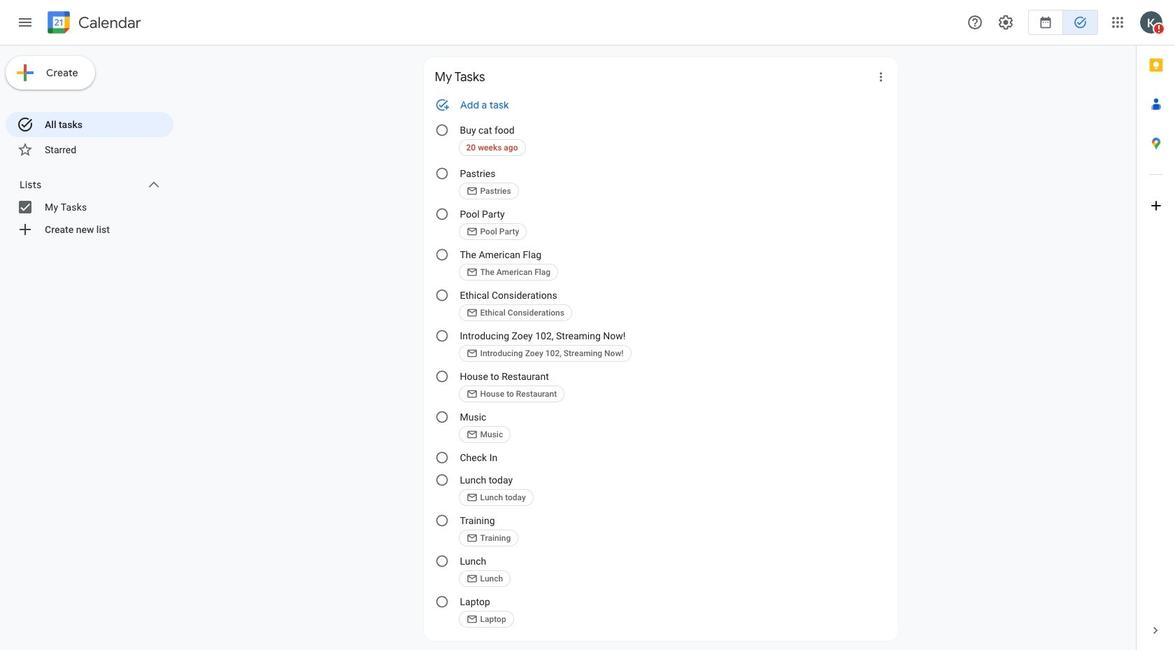 Task type: vqa. For each thing, say whether or not it's contained in the screenshot.
'HumanCrawl'
no



Task type: locate. For each thing, give the bounding box(es) containing it.
settings menu image
[[998, 14, 1015, 31]]

heading
[[76, 14, 141, 31]]

tab list
[[1137, 45, 1176, 611]]



Task type: describe. For each thing, give the bounding box(es) containing it.
heading inside calendar 'element'
[[76, 14, 141, 31]]

support menu image
[[967, 14, 984, 31]]

tasks sidebar image
[[17, 14, 34, 31]]

calendar element
[[45, 8, 141, 39]]



